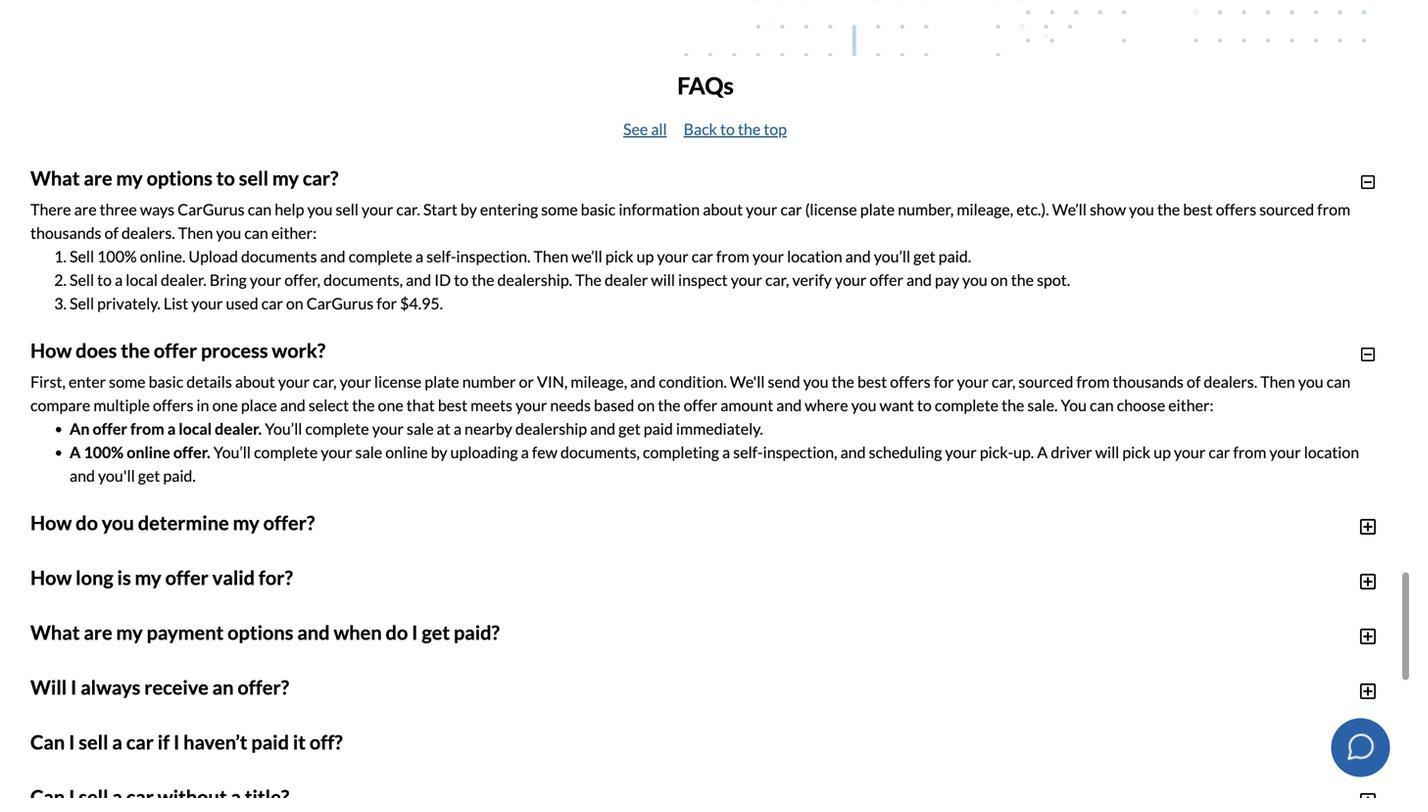 Task type: locate. For each thing, give the bounding box(es) containing it.
uploading
[[451, 443, 518, 462]]

how for how long is my offer valid for?
[[30, 566, 72, 590]]

by down "at" on the left bottom of page
[[431, 443, 448, 462]]

the down inspection.
[[472, 270, 495, 289]]

check
[[190, 702, 230, 721]]

deposit left "limits"
[[1005, 702, 1056, 721]]

can
[[248, 200, 272, 219], [244, 223, 268, 242], [1327, 372, 1351, 391], [1090, 396, 1114, 415], [687, 702, 711, 721], [578, 741, 602, 760], [125, 796, 149, 799]]

0 horizontal spatial cargurus
[[178, 200, 245, 219]]

1 horizontal spatial options
[[228, 621, 294, 645]]

plate up that
[[425, 372, 459, 391]]

activated
[[543, 702, 607, 721]]

you'll down account at the left bottom
[[261, 702, 298, 721]]

payment up link
[[147, 621, 224, 645]]

1 vertical spatial before
[[70, 725, 115, 744]]

0 horizontal spatial location
[[787, 247, 843, 266]]

to right id
[[454, 270, 469, 289]]

basic up we'll
[[581, 200, 616, 219]]

2 how from the top
[[30, 512, 72, 535]]

car, up up.
[[992, 372, 1016, 391]]

show
[[1090, 200, 1126, 219]]

0 vertical spatial best
[[1184, 200, 1213, 219]]

spot. inside what are my options to sell my car? there are three ways cargurus can help you sell your car. start by entering some basic information about your car (license plate number, mileage, etc.). we'll show you the best offers sourced from thousands of dealers. then you can either: sell 100% online. upload documents and complete a self-inspection. then we'll pick up your car from your location and you'll get paid. sell to a local dealer. bring your offer, documents, and id to the dealership. the dealer will inspect your car, verify your offer and pay you on the spot. sell privately. list your used car on cargurus for $4.95.
[[1037, 270, 1071, 289]]

paid. down number,
[[939, 247, 972, 266]]

1 vertical spatial sourced
[[1019, 372, 1074, 391]]

way
[[726, 678, 754, 697]]

1 vertical spatial mileage,
[[571, 372, 628, 391]]

will left inspect
[[651, 270, 675, 289]]

2 horizontal spatial up
[[1154, 443, 1171, 462]]

0 horizontal spatial do
[[76, 512, 98, 535]]

self- inside what are my options to sell my car? there are three ways cargurus can help you sell your car. start by entering some basic information about your car (license plate number, mileage, etc.). we'll show you the best offers sourced from thousands of dealers. then you can either: sell 100% online. upload documents and complete a self-inspection. then we'll pick up your car from your location and you'll get paid. sell to a local dealer. bring your offer, documents, and id to the dealership. the dealer will inspect your car, verify your offer and pay you on the spot. sell privately. list your used car on cargurus for $4.95.
[[427, 247, 456, 266]]

offer left valid
[[165, 566, 209, 590]]

offers inside what are my options to sell my car? there are three ways cargurus can help you sell your car. start by entering some basic information about your car (license plate number, mileage, etc.). we'll show you the best offers sourced from thousands of dealers. then you can either: sell 100% online. upload documents and complete a self-inspection. then we'll pick up your car from your location and you'll get paid. sell to a local dealer. bring your offer, documents, and id to the dealership. the dealer will inspect your car, verify your offer and pay you on the spot. sell privately. list your used car on cargurus for $4.95.
[[1216, 200, 1257, 219]]

options up ways
[[147, 166, 213, 190]]

1 vertical spatial an
[[491, 741, 508, 760]]

paid. inside what are my options to sell my car? there are three ways cargurus can help you sell your car. start by entering some basic information about your car (license plate number, mileage, etc.). we'll show you the best offers sourced from thousands of dealers. then you can either: sell 100% online. upload documents and complete a self-inspection. then we'll pick up your car from your location and you'll get paid. sell to a local dealer. bring your offer, documents, and id to the dealership. the dealer will inspect your car, verify your offer and pay you on the spot. sell privately. list your used car on cargurus for $4.95.
[[939, 247, 972, 266]]

about inside what are my options to sell my car? there are three ways cargurus can help you sell your car. start by entering some basic information about your car (license plate number, mileage, etc.). we'll show you the best offers sourced from thousands of dealers. then you can either: sell 100% online. upload documents and complete a self-inspection. then we'll pick up your car from your location and you'll get paid. sell to a local dealer. bring your offer, documents, and id to the dealership. the dealer will inspect your car, verify your offer and pay you on the spot. sell privately. list your used car on cargurus for $4.95.
[[703, 200, 743, 219]]

the up decrease
[[195, 772, 222, 791]]

1 horizontal spatial payment
[[1000, 678, 1060, 697]]

is
[[117, 566, 131, 590]]

options up bank
[[228, 621, 294, 645]]

2 vertical spatial dealer.
[[145, 772, 192, 791]]

0 vertical spatial dealers.
[[122, 223, 175, 242]]

my up help
[[272, 166, 299, 190]]

mileage, left etc.).
[[957, 200, 1014, 219]]

1 vertical spatial paid.
[[163, 466, 196, 486]]

the up where
[[832, 372, 855, 391]]

free
[[695, 678, 723, 697]]

location
[[787, 247, 843, 266], [1305, 443, 1360, 462]]

complete inside you'll complete your sale online by uploading a few documents, completing a self-inspection, and scheduling your pick-up. a driver will pick up your car from your location and you'll get paid.
[[254, 443, 318, 462]]

0 horizontal spatial few
[[398, 702, 424, 721]]

1 horizontal spatial dealer
[[605, 270, 648, 289]]

0 horizontal spatial paid.
[[163, 466, 196, 486]]

0 vertical spatial spot.
[[1037, 270, 1071, 289]]

0 horizontal spatial trade-
[[607, 796, 650, 799]]

you'll down "a 100% online offer."
[[98, 466, 135, 486]]

best right show
[[1184, 200, 1213, 219]]

get right you'll on the top right of the page
[[914, 247, 936, 266]]

complete down select
[[305, 419, 369, 438]]

list
[[633, 741, 654, 760]]

of inside first, enter some basic details about your car, your license plate number or vin, mileage, and condition. we'll send you the best offers for your car, sourced from thousands of dealers. then you can compare multiple offers in one place and select the one that best meets your needs based on the offer amount and where you want to complete the sale. you can choose either:
[[1187, 372, 1201, 391]]

will right driver
[[1096, 443, 1120, 462]]

work?
[[272, 339, 326, 363]]

1 vertical spatial three
[[1125, 678, 1163, 697]]

sell down there
[[70, 247, 94, 266]]

0 vertical spatial self-
[[427, 247, 456, 266]]

a up "privately."
[[115, 270, 123, 289]]

pick right we'll
[[606, 247, 634, 266]]

funds
[[1193, 702, 1231, 721], [219, 725, 257, 744]]

options
[[147, 166, 213, 190], [228, 621, 294, 645]]

how
[[30, 339, 72, 363], [30, 512, 72, 535], [30, 566, 72, 590]]

2 vertical spatial thousands
[[845, 796, 916, 799]]

potentially
[[705, 772, 779, 791], [706, 796, 780, 799]]

and
[[320, 247, 346, 266], [846, 247, 871, 266], [406, 270, 431, 289], [907, 270, 932, 289], [631, 372, 656, 391], [280, 396, 306, 415], [777, 396, 802, 415], [590, 419, 616, 438], [841, 443, 866, 462], [70, 466, 95, 486], [297, 621, 330, 645], [233, 702, 258, 721], [1100, 702, 1125, 721], [324, 741, 349, 760], [677, 772, 702, 791]]

mileage, up based
[[571, 372, 628, 391]]

0 horizontal spatial you'll
[[98, 466, 135, 486]]

bank
[[70, 678, 105, 697]]

up down information
[[637, 247, 654, 266]]

a right wait
[[387, 702, 395, 721]]

1 vertical spatial 100%
[[84, 443, 124, 462]]

you'll right offer.
[[214, 443, 251, 462]]

1 sell from the top
[[70, 247, 94, 266]]

sell left "privately."
[[70, 294, 94, 313]]

0 vertical spatial thousands
[[30, 223, 101, 242]]

based
[[594, 396, 635, 415]]

documents,
[[324, 270, 403, 289], [561, 443, 640, 462]]

1 how from the top
[[30, 339, 72, 363]]

on
[[991, 270, 1008, 289], [286, 294, 304, 313], [638, 396, 655, 415], [781, 702, 798, 721], [354, 772, 371, 791], [816, 772, 833, 791], [432, 796, 450, 799]]

into
[[260, 725, 287, 744], [134, 741, 161, 760]]

in inside first, enter some basic details about your car, your license plate number or vin, mileage, and condition. we'll send you the best offers for your car, sourced from thousands of dealers. then you can compare multiple offers in one place and select the one that best meets your needs based on the offer amount and where you want to complete the sale. you can choose either:
[[197, 396, 209, 415]]

0 vertical spatial are
[[84, 166, 112, 190]]

what up there
[[30, 166, 80, 190]]

1 vertical spatial funds
[[219, 725, 257, 744]]

1 horizontal spatial dealers.
[[1204, 372, 1258, 391]]

0 vertical spatial few
[[532, 443, 558, 462]]

to
[[437, 772, 453, 791]]

of inside what are my options to sell my car? there are three ways cargurus can help you sell your car. start by entering some basic information about your car (license plate number, mileage, etc.). we'll show you the best offers sourced from thousands of dealers. then you can either: sell 100% online. upload documents and complete a self-inspection. then we'll pick up your car from your location and you'll get paid. sell to a local dealer. bring your offer, documents, and id to the dealership. the dealer will inspect your car, verify your offer and pay you on the spot. sell privately. list your used car on cargurus for $4.95.
[[104, 223, 118, 242]]

open chat window image
[[1345, 732, 1377, 763]]

i right the when
[[412, 621, 418, 645]]

best inside what are my options to sell my car? there are three ways cargurus can help you sell your car. start by entering some basic information about your car (license plate number, mileage, etc.). we'll show you the best offers sourced from thousands of dealers. then you can either: sell 100% online. upload documents and complete a self-inspection. then we'll pick up your car from your location and you'll get paid. sell to a local dealer. bring your offer, documents, and id to the dealership. the dealer will inspect your car, verify your offer and pay you on the spot. sell privately. list your used car on cargurus for $4.95.
[[1184, 200, 1213, 219]]

0 vertical spatial paid
[[644, 419, 673, 438]]

0 vertical spatial what
[[30, 166, 80, 190]]

0 vertical spatial will
[[651, 270, 675, 289]]

into inside bank transfer. link your bank account through our secure portal for the fastest, most hassle-free way to receive your funds. you'll receive payment in one to three business days. check. request a check and you'll have to wait a few hours for it to be activated before you can deposit it on pick-up day. some banks have deposit limits and may hold funds for several days before depositing the funds into your account.
[[260, 725, 287, 744]]

enter
[[69, 372, 106, 391]]

and left may
[[1100, 702, 1125, 721]]

0 horizontal spatial pick-
[[801, 702, 835, 721]]

0 vertical spatial mileage,
[[957, 200, 1014, 219]]

1 vertical spatial the
[[195, 772, 222, 791]]

a inside you'll complete your sale online by uploading a few documents, completing a self-inspection, and scheduling your pick-up. a driver will pick up your car from your location and you'll get paid.
[[1038, 443, 1048, 462]]

1 vertical spatial how
[[30, 512, 72, 535]]

1 vertical spatial some
[[109, 372, 146, 391]]

car
[[781, 200, 802, 219], [692, 247, 713, 266], [262, 294, 283, 313], [1209, 443, 1231, 462], [126, 731, 154, 755], [78, 741, 100, 760], [727, 741, 748, 760]]

paid. inside you'll complete your sale online by uploading a few documents, completing a self-inspection, and scheduling your pick-up. a driver will pick up your car from your location and you'll get paid.
[[163, 466, 196, 486]]

pick- inside bank transfer. link your bank account through our secure portal for the fastest, most hassle-free way to receive your funds. you'll receive payment in one to three business days. check. request a check and you'll have to wait a few hours for it to be activated before you can deposit it on pick-up day. some banks have deposit limits and may hold funds for several days before depositing the funds into your account.
[[801, 702, 835, 721]]

mileage, inside first, enter some basic details about your car, your license plate number or vin, mileage, and condition. we'll send you the best offers for your car, sourced from thousands of dealers. then you can compare multiple offers in one place and select the one that best meets your needs based on the offer amount and where you want to complete the sale. you can choose either:
[[571, 372, 628, 391]]

there
[[30, 200, 71, 219]]

you inside bank transfer. link your bank account through our secure portal for the fastest, most hassle-free way to receive your funds. you'll receive payment in one to three business days. check. request a check and you'll have to wait a few hours for it to be activated before you can deposit it on pick-up day. some banks have deposit limits and may hold funds for several days before depositing the funds into your account.
[[658, 702, 684, 721]]

100% down an
[[84, 443, 124, 462]]

one
[[212, 396, 238, 415], [378, 396, 404, 415], [1079, 678, 1105, 697]]

1 horizontal spatial one
[[378, 396, 404, 415]]

a down immediately.
[[723, 443, 731, 462]]

and up $4.95.
[[406, 270, 431, 289]]

pick down choose
[[1123, 443, 1151, 462]]

0 horizontal spatial offer,
[[285, 270, 321, 289]]

0 horizontal spatial an
[[212, 676, 234, 700]]

what inside what are my options to sell my car? there are three ways cargurus can help you sell your car. start by entering some basic information about your car (license plate number, mileage, etc.). we'll show you the best offers sourced from thousands of dealers. then you can either: sell 100% online. upload documents and complete a self-inspection. then we'll pick up your car from your location and you'll get paid. sell to a local dealer. bring your offer, documents, and id to the dealership. the dealer will inspect your car, verify your offer and pay you on the spot. sell privately. list your used car on cargurus for $4.95.
[[30, 166, 80, 190]]

1 vertical spatial sell
[[70, 270, 94, 289]]

for down days.
[[1234, 702, 1255, 721]]

pick inside you'll complete your sale online by uploading a few documents, completing a self-inspection, and scheduling your pick-up. a driver will pick up your car from your location and you'll get paid.
[[1123, 443, 1151, 462]]

dealer. up list at top
[[161, 270, 207, 289]]

1 vertical spatial basic
[[149, 372, 184, 391]]

from inside first, enter some basic details about your car, your license plate number or vin, mileage, and condition. we'll send you the best offers for your car, sourced from thousands of dealers. then you can compare multiple offers in one place and select the one that best meets your needs based on the offer amount and where you want to complete the sale. you can choose either:
[[1077, 372, 1110, 391]]

2 a from the left
[[1038, 443, 1048, 462]]

2 what from the top
[[30, 621, 80, 645]]

dollars
[[936, 796, 983, 799]]

sell down the car?
[[336, 200, 359, 219]]

basic
[[581, 200, 616, 219], [149, 372, 184, 391]]

funds down the check
[[219, 725, 257, 744]]

1 horizontal spatial by
[[461, 200, 477, 219]]

pay inside what are my options to sell my car? there are three ways cargurus can help you sell your car. start by entering some basic information about your car (license plate number, mileage, etc.). we'll show you the best offers sourced from thousands of dealers. then you can either: sell 100% online. upload documents and complete a self-inspection. then we'll pick up your car from your location and you'll get paid. sell to a local dealer. bring your offer, documents, and id to the dealership. the dealer will inspect your car, verify your offer and pay you on the spot. sell privately. list your used car on cargurus for $4.95.
[[935, 270, 960, 289]]

car?
[[303, 166, 339, 190]]

want
[[880, 396, 915, 415]]

get inside you'll complete your sale online by uploading a few documents, completing a self-inspection, and scheduling your pick-up. a driver will pick up your car from your location and you'll get paid.
[[138, 466, 160, 486]]

first,
[[30, 372, 66, 391]]

up inside what are my options to sell my car? there are three ways cargurus can help you sell your car. start by entering some basic information about your car (license plate number, mileage, etc.). we'll show you the best offers sourced from thousands of dealers. then you can either: sell 100% online. upload documents and complete a self-inspection. then we'll pick up your car from your location and you'll get paid. sell to a local dealer. bring your offer, documents, and id to the dealership. the dealer will inspect your car, verify your offer and pay you on the spot. sell privately. list your used car on cargurus for $4.95.
[[637, 247, 654, 266]]

0 vertical spatial options
[[147, 166, 213, 190]]

online down an offer from a local dealer. you'll complete your sale at a nearby dealership and get paid immediately.
[[386, 443, 428, 462]]

0 horizontal spatial sale
[[356, 443, 383, 462]]

you'll inside bank transfer. link your bank account through our secure portal for the fastest, most hassle-free way to receive your funds. you'll receive payment in one to three business days. check. request a check and you'll have to wait a few hours for it to be activated before you can deposit it on pick-up day. some banks have deposit limits and may hold funds for several days before depositing the funds into your account.
[[261, 702, 298, 721]]

location inside you'll complete your sale online by uploading a few documents, completing a self-inspection, and scheduling your pick-up. a driver will pick up your car from your location and you'll get paid.
[[1305, 443, 1360, 462]]

entering
[[480, 200, 538, 219]]

either: right choose
[[1169, 396, 1214, 415]]

0 horizontal spatial used
[[226, 294, 259, 313]]

1 online from the left
[[127, 443, 170, 462]]

place
[[241, 396, 277, 415]]

pick- inside you'll complete your sale online by uploading a few documents, completing a self-inspection, and scheduling your pick-up. a driver will pick up your car from your location and you'll get paid.
[[980, 443, 1014, 462]]

pay down number,
[[935, 270, 960, 289]]

you'll up banks
[[907, 678, 944, 697]]

and up based
[[631, 372, 656, 391]]

1 horizontal spatial either:
[[1169, 396, 1214, 415]]

0 horizontal spatial have
[[301, 702, 334, 721]]

scheduling
[[869, 443, 943, 462]]

0 vertical spatial offers
[[1216, 200, 1257, 219]]

1 a from the left
[[70, 443, 81, 462]]

offer inside what are my options to sell my car? there are three ways cargurus can help you sell your car. start by entering some basic information about your car (license plate number, mileage, etc.). we'll show you the best offers sourced from thousands of dealers. then you can either: sell 100% online. upload documents and complete a self-inspection. then we'll pick up your car from your location and you'll get paid. sell to a local dealer. bring your offer, documents, and id to the dealership. the dealer will inspect your car, verify your offer and pay you on the spot. sell privately. list your used car on cargurus for $4.95.
[[870, 270, 904, 289]]

value
[[1245, 772, 1282, 791]]

sale inside you'll complete your sale online by uploading a few documents, completing a self-inspection, and scheduling your pick-up. a driver will pick up your car from your location and you'll get paid.
[[356, 443, 383, 462]]

thousands inside first, enter some basic details about your car, your license plate number or vin, mileage, and condition. we'll send you the best offers for your car, sourced from thousands of dealers. then you can compare multiple offers in one place and select the one that best meets your needs based on the offer amount and where you want to complete the sale. you can choose either:
[[1113, 372, 1184, 391]]

you'll down place
[[265, 419, 302, 438]]

link
[[168, 678, 197, 697]]

local up offer.
[[179, 419, 212, 438]]

sourced
[[1260, 200, 1315, 219], [1019, 372, 1074, 391]]

0 horizontal spatial you'll
[[214, 443, 251, 462]]

1 horizontal spatial the
[[576, 270, 602, 289]]

needs
[[550, 396, 591, 415]]

business
[[1166, 678, 1225, 697]]

2 vertical spatial are
[[84, 621, 112, 645]]

and up could
[[677, 772, 702, 791]]

privately.
[[97, 294, 161, 313]]

to right "back"
[[721, 119, 735, 139]]

1 have from the left
[[301, 702, 334, 721]]

payment,
[[30, 796, 94, 799]]

0 horizontal spatial or
[[217, 796, 232, 799]]

0 vertical spatial offer?
[[263, 512, 315, 535]]

for left $4.95.
[[377, 294, 397, 313]]

1 deposit from the left
[[714, 702, 765, 721]]

offer, inside what are my options to sell my car? there are three ways cargurus can help you sell your car. start by entering some basic information about your car (license plate number, mileage, etc.). we'll show you the best offers sourced from thousands of dealers. then you can either: sell 100% online. upload documents and complete a self-inspection. then we'll pick up your car from your location and you'll get paid. sell to a local dealer. bring your offer, documents, and id to the dealership. the dealer will inspect your car, verify your offer and pay you on the spot. sell privately. list your used car on cargurus for $4.95.
[[285, 270, 321, 289]]

1 vertical spatial either:
[[1169, 396, 1214, 415]]

1 horizontal spatial you'll
[[261, 702, 298, 721]]

the inside the dealer will pay you on the spot. to increase your purchasing power and potentially save on taxes, consider trading in your car. by applying your trade-in value to your down payment, you can decrease or even eliminate it. depending on your state's tax laws, a trade-in could potentially save you thousands of dollars in sales tax.
[[195, 772, 222, 791]]

one down license
[[378, 396, 404, 415]]

before
[[610, 702, 655, 721], [70, 725, 115, 744]]

1 horizontal spatial pick-
[[980, 443, 1014, 462]]

the dealer will pay you on the spot. to increase your purchasing power and potentially save on taxes, consider trading in your car. by applying your trade-in value to your down payment, you can decrease or even eliminate it. depending on your state's tax laws, a trade-in could potentially save you thousands of dollars in sales tax.
[[30, 772, 1376, 799]]

the left sale.
[[1002, 396, 1025, 415]]

1 vertical spatial dealers.
[[1204, 372, 1258, 391]]

online
[[127, 443, 170, 462], [386, 443, 428, 462]]

1 vertical spatial by
[[431, 443, 448, 462]]

ways
[[140, 200, 175, 219]]

on inside first, enter some basic details about your car, your license plate number or vin, mileage, and condition. we'll send you the best offers for your car, sourced from thousands of dealers. then you can compare multiple offers in one place and select the one that best meets your needs based on the offer amount and where you want to complete the sale. you can choose either:
[[638, 396, 655, 415]]

completing
[[643, 443, 720, 462]]

can inside the dealer will pay you on the spot. to increase your purchasing power and potentially save on taxes, consider trading in your car. by applying your trade-in value to your down payment, you can decrease or even eliminate it. depending on your state's tax laws, a trade-in could potentially save you thousands of dollars in sales tax.
[[125, 796, 149, 799]]

when
[[334, 621, 382, 645]]

paid right these
[[251, 731, 289, 755]]

2 online from the left
[[386, 443, 428, 462]]

your
[[362, 200, 393, 219], [746, 200, 778, 219], [657, 247, 689, 266], [753, 247, 784, 266], [250, 270, 281, 289], [731, 270, 763, 289], [835, 270, 867, 289], [191, 294, 223, 313], [278, 372, 310, 391], [340, 372, 371, 391], [957, 372, 989, 391], [516, 396, 547, 415], [372, 419, 404, 438], [321, 443, 352, 462], [946, 443, 977, 462], [1174, 443, 1206, 462], [1270, 443, 1302, 462], [200, 678, 232, 697], [827, 678, 859, 697], [290, 725, 322, 744], [44, 741, 75, 760], [657, 741, 688, 760], [517, 772, 548, 791], [1009, 772, 1040, 791], [1153, 772, 1184, 791], [1303, 772, 1334, 791], [453, 796, 484, 799]]

faqs
[[678, 72, 734, 99]]

potentially right could
[[706, 796, 780, 799]]

our
[[387, 678, 411, 697]]

will
[[30, 676, 67, 700]]

used up the dealer will pay you on the spot. to increase your purchasing power and potentially save on taxes, consider trading in your car. by applying your trade-in value to your down payment, you can decrease or even eliminate it. depending on your state's tax laws, a trade-in could potentially save you thousands of dollars in sales tax.
[[691, 741, 724, 760]]

to left be
[[505, 702, 520, 721]]

either:
[[271, 223, 317, 242], [1169, 396, 1214, 415]]

the inside the dealer will pay you on the spot. to increase your purchasing power and potentially save on taxes, consider trading in your car. by applying your trade-in value to your down payment, you can decrease or even eliminate it. depending on your state's tax laws, a trade-in could potentially save you thousands of dollars in sales tax.
[[374, 772, 397, 791]]

an up the check
[[212, 676, 234, 700]]

1 horizontal spatial or
[[519, 372, 534, 391]]

the
[[576, 270, 602, 289], [195, 772, 222, 791]]

a
[[70, 443, 81, 462], [1038, 443, 1048, 462]]

0 vertical spatial or
[[519, 372, 534, 391]]

three left ways
[[100, 200, 137, 219]]

3 sell from the top
[[70, 294, 94, 313]]

1 vertical spatial save
[[783, 796, 814, 799]]

1 vertical spatial thousands
[[1113, 372, 1184, 391]]

what up will at the left of page
[[30, 621, 80, 645]]

car inside you'll complete your sale online by uploading a few documents, completing a self-inspection, and scheduling your pick-up. a driver will pick up your car from your location and you'll get paid.
[[1209, 443, 1231, 462]]

up
[[637, 247, 654, 266], [1154, 443, 1171, 462], [835, 702, 852, 721]]

the right show
[[1158, 200, 1181, 219]]

few inside you'll complete your sale online by uploading a few documents, completing a self-inspection, and scheduling your pick-up. a driver will pick up your car from your location and you'll get paid.
[[532, 443, 558, 462]]

1 horizontal spatial do
[[386, 621, 408, 645]]

1 vertical spatial location
[[1305, 443, 1360, 462]]

will up the eliminate
[[271, 772, 295, 791]]

the inside button
[[738, 119, 761, 139]]

on inside bank transfer. link your bank account through our secure portal for the fastest, most hassle-free way to receive your funds. you'll receive payment in one to three business days. check. request a check and you'll have to wait a few hours for it to be activated before you can deposit it on pick-up day. some banks have deposit limits and may hold funds for several days before depositing the funds into your account.
[[781, 702, 798, 721]]

online left offer.
[[127, 443, 170, 462]]

0 horizontal spatial dealer
[[225, 772, 268, 791]]

offer? up for?
[[263, 512, 315, 535]]

how do you determine my offer?
[[30, 512, 315, 535]]

0 vertical spatial about
[[703, 200, 743, 219]]

thousands up choose
[[1113, 372, 1184, 391]]

will inside the dealer will pay you on the spot. to increase your purchasing power and potentially save on taxes, consider trading in your car. by applying your trade-in value to your down payment, you can decrease or even eliminate it. depending on your state's tax laws, a trade-in could potentially save you thousands of dollars in sales tax.
[[271, 772, 295, 791]]

3 how from the top
[[30, 566, 72, 590]]

0 vertical spatial do
[[76, 512, 98, 535]]

0 horizontal spatial pick
[[606, 247, 634, 266]]

one down details
[[212, 396, 238, 415]]

pick- up with
[[801, 702, 835, 721]]

car, up select
[[313, 372, 337, 391]]

get down "a 100% online offer."
[[138, 466, 160, 486]]

a down the falls
[[98, 772, 106, 791]]

1 horizontal spatial about
[[703, 200, 743, 219]]

1 what from the top
[[30, 166, 80, 190]]

categories
[[250, 741, 321, 760]]

self-
[[427, 247, 456, 266], [734, 443, 763, 462]]

receive up request
[[144, 676, 209, 700]]

it.
[[338, 796, 351, 799]]

car. inside the dealer will pay you on the spot. to increase your purchasing power and potentially save on taxes, consider trading in your car. by applying your trade-in value to your down payment, you can decrease or even eliminate it. depending on your state's tax laws, a trade-in could potentially save you thousands of dollars in sales tax.
[[1043, 772, 1067, 791]]

one up "limits"
[[1079, 678, 1105, 697]]

about up place
[[235, 372, 275, 391]]

0 vertical spatial then
[[178, 223, 213, 242]]

0 vertical spatial local
[[126, 270, 158, 289]]

complete inside first, enter some basic details about your car, your license plate number or vin, mileage, and condition. we'll send you the best offers for your car, sourced from thousands of dealers. then you can compare multiple offers in one place and select the one that best meets your needs based on the offer amount and where you want to complete the sale. you can choose either:
[[935, 396, 999, 415]]

falls
[[103, 741, 131, 760]]

0 vertical spatial dealer
[[605, 270, 648, 289]]

1 horizontal spatial mileage,
[[957, 200, 1014, 219]]

the inside what are my options to sell my car? there are three ways cargurus can help you sell your car. start by entering some basic information about your car (license plate number, mileage, etc.). we'll show you the best offers sourced from thousands of dealers. then you can either: sell 100% online. upload documents and complete a self-inspection. then we'll pick up your car from your location and you'll get paid. sell to a local dealer. bring your offer, documents, and id to the dealership. the dealer will inspect your car, verify your offer and pay you on the spot. sell privately. list your used car on cargurus for $4.95.
[[576, 270, 602, 289]]

self- up id
[[427, 247, 456, 266]]

an
[[212, 676, 234, 700], [491, 741, 508, 760]]

paid
[[644, 419, 673, 438], [251, 731, 289, 755]]

offer?
[[263, 512, 315, 535], [238, 676, 289, 700]]

1 vertical spatial few
[[398, 702, 424, 721]]

1 vertical spatial pick-
[[801, 702, 835, 721]]

in
[[197, 396, 209, 415], [1063, 678, 1076, 697], [993, 772, 1006, 791], [1230, 772, 1242, 791], [650, 796, 662, 799], [986, 796, 998, 799]]

you'll inside you'll complete your sale online by uploading a few documents, completing a self-inspection, and scheduling your pick-up. a driver will pick up your car from your location and you'll get paid.
[[214, 443, 251, 462]]

check.
[[70, 702, 116, 721]]

few inside bank transfer. link your bank account through our secure portal for the fastest, most hassle-free way to receive your funds. you'll receive payment in one to three business days. check. request a check and you'll have to wait a few hours for it to be activated before you can deposit it on pick-up day. some banks have deposit limits and may hold funds for several days before depositing the funds into your account.
[[398, 702, 424, 721]]

1 vertical spatial you'll
[[214, 443, 251, 462]]

0 vertical spatial some
[[541, 200, 578, 219]]

1 vertical spatial about
[[235, 372, 275, 391]]

thousands inside the dealer will pay you on the spot. to increase your purchasing power and potentially save on taxes, consider trading in your car. by applying your trade-in value to your down payment, you can decrease or even eliminate it. depending on your state's tax laws, a trade-in could potentially save you thousands of dollars in sales tax.
[[845, 796, 916, 799]]

spot. left to
[[400, 772, 434, 791]]

where
[[805, 396, 849, 415]]

2 deposit from the left
[[1005, 702, 1056, 721]]

1 horizontal spatial offers
[[890, 372, 931, 391]]

0 vertical spatial pick-
[[980, 443, 1014, 462]]

0 horizontal spatial some
[[109, 372, 146, 391]]

for up scheduling
[[934, 372, 954, 391]]

0 horizontal spatial receive
[[144, 676, 209, 700]]

0 vertical spatial up
[[637, 247, 654, 266]]

thousands down there
[[30, 223, 101, 242]]

sale
[[407, 419, 434, 438], [356, 443, 383, 462]]

0 horizontal spatial documents,
[[324, 270, 403, 289]]

online.
[[140, 247, 186, 266]]

0 vertical spatial sell
[[70, 247, 94, 266]]

it left off?
[[293, 731, 306, 755]]

spot. down we'll
[[1037, 270, 1071, 289]]

sale.
[[1028, 396, 1058, 415]]

self- inside you'll complete your sale online by uploading a few documents, completing a self-inspection, and scheduling your pick-up. a driver will pick up your car from your location and you'll get paid.
[[734, 443, 763, 462]]

then inside first, enter some basic details about your car, your license plate number or vin, mileage, and condition. we'll send you the best offers for your car, sourced from thousands of dealers. then you can compare multiple offers in one place and select the one that best meets your needs based on the offer amount and where you want to complete the sale. you can choose either:
[[1261, 372, 1296, 391]]

2 horizontal spatial sell
[[336, 200, 359, 219]]

dealership.
[[498, 270, 573, 289]]

a down an
[[70, 443, 81, 462]]

you'll
[[98, 466, 135, 486], [261, 702, 298, 721]]

what for what are my options to sell my car? there are three ways cargurus can help you sell your car. start by entering some basic information about your car (license plate number, mileage, etc.). we'll show you the best offers sourced from thousands of dealers. then you can either: sell 100% online. upload documents and complete a self-inspection. then we'll pick up your car from your location and you'll get paid. sell to a local dealer. bring your offer, documents, and id to the dealership. the dealer will inspect your car, verify your offer and pay you on the spot. sell privately. list your used car on cargurus for $4.95.
[[30, 166, 80, 190]]

1 horizontal spatial a
[[1038, 443, 1048, 462]]

to left business
[[1108, 678, 1122, 697]]

1 vertical spatial documents,
[[561, 443, 640, 462]]

up down choose
[[1154, 443, 1171, 462]]

cargurus up upload at the top
[[178, 200, 245, 219]]

0 horizontal spatial dealers.
[[122, 223, 175, 242]]

into right these
[[260, 725, 287, 744]]

sell left the car?
[[239, 166, 269, 190]]

sell
[[239, 166, 269, 190], [336, 200, 359, 219], [79, 731, 108, 755]]

by inside you'll complete your sale online by uploading a few documents, completing a self-inspection, and scheduling your pick-up. a driver will pick up your car from your location and you'll get paid.
[[431, 443, 448, 462]]

self- down immediately.
[[734, 443, 763, 462]]

1 horizontal spatial up
[[835, 702, 852, 721]]

some up multiple
[[109, 372, 146, 391]]

up left day.
[[835, 702, 852, 721]]

inspection.
[[456, 247, 531, 266]]

used
[[226, 294, 259, 313], [691, 741, 724, 760]]

will i always receive an offer?
[[30, 676, 289, 700]]

to
[[721, 119, 735, 139], [216, 166, 235, 190], [97, 270, 112, 289], [454, 270, 469, 289], [918, 396, 932, 415], [757, 678, 771, 697], [1108, 678, 1122, 697], [337, 702, 351, 721], [505, 702, 520, 721], [448, 741, 463, 760], [80, 772, 95, 791], [1285, 772, 1300, 791]]



Task type: describe. For each thing, give the bounding box(es) containing it.
i right will at the left of page
[[71, 676, 77, 700]]

increase
[[456, 772, 514, 791]]

are for options
[[84, 166, 112, 190]]

can inside bank transfer. link your bank account through our secure portal for the fastest, most hassle-free way to receive your funds. you'll receive payment in one to three business days. check. request a check and you'll have to wait a few hours for it to be activated before you can deposit it on pick-up day. some banks have deposit limits and may hold funds for several days before depositing the funds into your account.
[[687, 702, 711, 721]]

either: inside what are my options to sell my car? there are three ways cargurus can help you sell your car. start by entering some basic information about your car (license plate number, mileage, etc.). we'll show you the best offers sourced from thousands of dealers. then you can either: sell 100% online. upload documents and complete a self-inspection. then we'll pick up your car from your location and you'll get paid. sell to a local dealer. bring your offer, documents, and id to the dealership. the dealer will inspect your car, verify your offer and pay you on the spot. sell privately. list your used car on cargurus for $4.95.
[[271, 223, 317, 242]]

to up "privately."
[[97, 270, 112, 289]]

for up be
[[507, 678, 528, 697]]

funds.
[[862, 678, 904, 697]]

selling to a local dealer.
[[30, 772, 192, 791]]

1 horizontal spatial sale
[[407, 419, 434, 438]]

that
[[407, 396, 435, 415]]

a up $4.95.
[[416, 247, 424, 266]]

a 100% online offer.
[[70, 443, 211, 462]]

back to the top button
[[683, 108, 788, 151]]

a up selling to a local dealer.
[[112, 731, 122, 755]]

0 horizontal spatial before
[[70, 725, 115, 744]]

decrease
[[152, 796, 214, 799]]

vin,
[[537, 372, 568, 391]]

100% inside what are my options to sell my car? there are three ways cargurus can help you sell your car. start by entering some basic information about your car (license plate number, mileage, etc.). we'll show you the best offers sourced from thousands of dealers. then you can either: sell 100% online. upload documents and complete a self-inspection. then we'll pick up your car from your location and you'll get paid. sell to a local dealer. bring your offer, documents, and id to the dealership. the dealer will inspect your car, verify your offer and pay you on the spot. sell privately. list your used car on cargurus for $4.95.
[[97, 247, 137, 266]]

us.
[[849, 741, 868, 760]]

1 horizontal spatial offer,
[[511, 741, 547, 760]]

i right can
[[69, 731, 75, 755]]

get down based
[[619, 419, 641, 438]]

list
[[164, 294, 188, 313]]

dealer inside the dealer will pay you on the spot. to increase your purchasing power and potentially save on taxes, consider trading in your car. by applying your trade-in value to your down payment, you can decrease or even eliminate it. depending on your state's tax laws, a trade-in could potentially save you thousands of dollars in sales tax.
[[225, 772, 268, 791]]

to up payment,
[[80, 772, 95, 791]]

and left you'll on the top right of the page
[[846, 247, 871, 266]]

or inside first, enter some basic details about your car, your license plate number or vin, mileage, and condition. we'll send you the best offers for your car, sourced from thousands of dealers. then you can compare multiple offers in one place and select the one that best meets your needs based on the offer amount and where you want to complete the sale. you can choose either:
[[519, 372, 534, 391]]

2 sell from the top
[[70, 270, 94, 289]]

upload
[[189, 247, 238, 266]]

1 horizontal spatial best
[[858, 372, 887, 391]]

up inside you'll complete your sale online by uploading a few documents, completing a self-inspection, and scheduling your pick-up. a driver will pick up your car from your location and you'll get paid.
[[1154, 443, 1171, 462]]

i right if
[[174, 731, 180, 755]]

offer? for how do you determine my offer?
[[263, 512, 315, 535]]

get up increase
[[466, 741, 488, 760]]

0 horizontal spatial offers
[[153, 396, 194, 415]]

online inside you'll complete your sale online by uploading a few documents, completing a self-inspection, and scheduling your pick-up. a driver will pick up your car from your location and you'll get paid.
[[386, 443, 428, 462]]

to inside first, enter some basic details about your car, your license plate number or vin, mileage, and condition. we'll send you the best offers for your car, sourced from thousands of dealers. then you can compare multiple offers in one place and select the one that best meets your needs based on the offer amount and where you want to complete the sale. you can choose either:
[[918, 396, 932, 415]]

day.
[[855, 702, 882, 721]]

are for payment
[[84, 621, 112, 645]]

to right way
[[757, 678, 771, 697]]

documents, inside what are my options to sell my car? there are three ways cargurus can help you sell your car. start by entering some basic information about your car (license plate number, mileage, etc.). we'll show you the best offers sourced from thousands of dealers. then you can either: sell 100% online. upload documents and complete a self-inspection. then we'll pick up your car from your location and you'll get paid. sell to a local dealer. bring your offer, documents, and id to the dealership. the dealer will inspect your car, verify your offer and pay you on the spot. sell privately. list your used car on cargurus for $4.95.
[[324, 270, 403, 289]]

payment inside bank transfer. link your bank account through our secure portal for the fastest, most hassle-free way to receive your funds. you'll receive payment in one to three business days. check. request a check and you'll have to wait a few hours for it to be activated before you can deposit it on pick-up day. some banks have deposit limits and may hold funds for several days before depositing the funds into your account.
[[1000, 678, 1060, 697]]

in left value on the right of page
[[1230, 772, 1242, 791]]

how long is my offer valid for?
[[30, 566, 293, 590]]

in left sales
[[986, 796, 998, 799]]

thousands inside what are my options to sell my car? there are three ways cargurus can help you sell your car. start by entering some basic information about your car (license plate number, mileage, etc.). we'll show you the best offers sourced from thousands of dealers. then you can either: sell 100% online. upload documents and complete a self-inspection. then we'll pick up your car from your location and you'll get paid. sell to a local dealer. bring your offer, documents, and id to the dealership. the dealer will inspect your car, verify your offer and pay you on the spot. sell privately. list your used car on cargurus for $4.95.
[[30, 223, 101, 242]]

portal
[[463, 678, 504, 697]]

we'll
[[572, 247, 603, 266]]

some inside first, enter some basic details about your car, your license plate number or vin, mileage, and condition. we'll send you the best offers for your car, sourced from thousands of dealers. then you can compare multiple offers in one place and select the one that best meets your needs based on the offer amount and where you want to complete the sale. you can choose either:
[[109, 372, 146, 391]]

1 vertical spatial then
[[534, 247, 569, 266]]

how for how does the offer process work?
[[30, 339, 72, 363]]

does
[[76, 339, 117, 363]]

1 horizontal spatial receive
[[774, 678, 824, 697]]

one inside bank transfer. link your bank account through our secure portal for the fastest, most hassle-free way to receive your funds. you'll receive payment in one to three business days. check. request a check and you'll have to wait a few hours for it to be activated before you can deposit it on pick-up day. some banks have deposit limits and may hold funds for several days before depositing the funds into your account.
[[1079, 678, 1105, 697]]

up.
[[1014, 443, 1035, 462]]

back to the top
[[684, 119, 787, 139]]

a down link
[[179, 702, 187, 721]]

my up ways
[[116, 166, 143, 190]]

account
[[272, 678, 326, 697]]

valid
[[212, 566, 255, 590]]

for?
[[259, 566, 293, 590]]

local inside what are my options to sell my car? there are three ways cargurus can help you sell your car. start by entering some basic information about your car (license plate number, mileage, etc.). we'll show you the best offers sourced from thousands of dealers. then you can either: sell 100% online. upload documents and complete a self-inspection. then we'll pick up your car from your location and you'll get paid. sell to a local dealer. bring your offer, documents, and id to the dealership. the dealer will inspect your car, verify your offer and pay you on the spot. sell privately. list your used car on cargurus for $4.95.
[[126, 270, 158, 289]]

1 horizontal spatial before
[[610, 702, 655, 721]]

documents, inside you'll complete your sale online by uploading a few documents, completing a self-inspection, and scheduling your pick-up. a driver will pick up your car from your location and you'll get paid.
[[561, 443, 640, 462]]

you'll inside you'll complete your sale online by uploading a few documents, completing a self-inspection, and scheduling your pick-up. a driver will pick up your car from your location and you'll get paid.
[[98, 466, 135, 486]]

choose
[[1117, 396, 1166, 415]]

0 vertical spatial cargurus
[[178, 200, 245, 219]]

you
[[1061, 396, 1087, 415]]

either: inside first, enter some basic details about your car, your license plate number or vin, mileage, and condition. we'll send you the best offers for your car, sourced from thousands of dealers. then you can compare multiple offers in one place and select the one that best meets your needs based on the offer amount and where you want to complete the sale. you can choose either:
[[1169, 396, 1214, 415]]

through
[[329, 678, 384, 697]]

by inside what are my options to sell my car? there are three ways cargurus can help you sell your car. start by entering some basic information about your car (license plate number, mileage, etc.). we'll show you the best offers sourced from thousands of dealers. then you can either: sell 100% online. upload documents and complete a self-inspection. then we'll pick up your car from your location and you'll get paid. sell to a local dealer. bring your offer, documents, and id to the dealership. the dealer will inspect your car, verify your offer and pay you on the spot. sell privately. list your used car on cargurus for $4.95.
[[461, 200, 477, 219]]

spot. inside the dealer will pay you on the spot. to increase your purchasing power and potentially save on taxes, consider trading in your car. by applying your trade-in value to your down payment, you can decrease or even eliminate it. depending on your state's tax laws, a trade-in could potentially save you thousands of dollars in sales tax.
[[400, 772, 434, 791]]

some inside what are my options to sell my car? there are three ways cargurus can help you sell your car. start by entering some basic information about your car (license plate number, mileage, etc.). we'll show you the best offers sourced from thousands of dealers. then you can either: sell 100% online. upload documents and complete a self-inspection. then we'll pick up your car from your location and you'll get paid. sell to a local dealer. bring your offer, documents, and id to the dealership. the dealer will inspect your car, verify your offer and pay you on the spot. sell privately. list your used car on cargurus for $4.95.
[[541, 200, 578, 219]]

and inside the dealer will pay you on the spot. to increase your purchasing power and potentially save on taxes, consider trading in your car. by applying your trade-in value to your down payment, you can decrease or even eliminate it. depending on your state's tax laws, a trade-in could potentially save you thousands of dollars in sales tax.
[[677, 772, 702, 791]]

will inside what are my options to sell my car? there are three ways cargurus can help you sell your car. start by entering some basic information about your car (license plate number, mileage, etc.). we'll show you the best offers sourced from thousands of dealers. then you can either: sell 100% online. upload documents and complete a self-inspection. then we'll pick up your car from your location and you'll get paid. sell to a local dealer. bring your offer, documents, and id to the dealership. the dealer will inspect your car, verify your offer and pay you on the spot. sell privately. list your used car on cargurus for $4.95.
[[651, 270, 675, 289]]

dealer. inside what are my options to sell my car? there are three ways cargurus can help you sell your car. start by entering some basic information about your car (license plate number, mileage, etc.). we'll show you the best offers sourced from thousands of dealers. then you can either: sell 100% online. upload documents and complete a self-inspection. then we'll pick up your car from your location and you'll get paid. sell to a local dealer. bring your offer, documents, and id to the dealership. the dealer will inspect your car, verify your offer and pay you on the spot. sell privately. list your used car on cargurus for $4.95.
[[161, 270, 207, 289]]

tax.
[[1038, 796, 1063, 799]]

limits
[[1059, 702, 1097, 721]]

dealers. inside what are my options to sell my car? there are three ways cargurus can help you sell your car. start by entering some basic information about your car (license plate number, mileage, etc.). we'll show you the best offers sourced from thousands of dealers. then you can either: sell 100% online. upload documents and complete a self-inspection. then we'll pick up your car from your location and you'll get paid. sell to a local dealer. bring your offer, documents, and id to the dealership. the dealer will inspect your car, verify your offer and pay you on the spot. sell privately. list your used car on cargurus for $4.95.
[[122, 223, 175, 242]]

or inside the dealer will pay you on the spot. to increase your purchasing power and potentially save on taxes, consider trading in your car. by applying your trade-in value to your down payment, you can decrease or even eliminate it. depending on your state's tax laws, a trade-in could potentially save you thousands of dollars in sales tax.
[[217, 796, 232, 799]]

for inside what are my options to sell my car? there are three ways cargurus can help you sell your car. start by entering some basic information about your car (license plate number, mileage, etc.). we'll show you the best offers sourced from thousands of dealers. then you can either: sell 100% online. upload documents and complete a self-inspection. then we'll pick up your car from your location and you'll get paid. sell to a local dealer. bring your offer, documents, and id to the dealership. the dealer will inspect your car, verify your offer and pay you on the spot. sell privately. list your used car on cargurus for $4.95.
[[377, 294, 397, 313]]

mileage, inside what are my options to sell my car? there are three ways cargurus can help you sell your car. start by entering some basic information about your car (license plate number, mileage, etc.). we'll show you the best offers sourced from thousands of dealers. then you can either: sell 100% online. upload documents and complete a self-inspection. then we'll pick up your car from your location and you'll get paid. sell to a local dealer. bring your offer, documents, and id to the dealership. the dealer will inspect your car, verify your offer and pay you on the spot. sell privately. list your used car on cargurus for $4.95.
[[957, 200, 1014, 219]]

a inside the dealer will pay you on the spot. to increase your purchasing power and potentially save on taxes, consider trading in your car. by applying your trade-in value to your down payment, you can decrease or even eliminate it. depending on your state's tax laws, a trade-in could potentially save you thousands of dollars in sales tax.
[[596, 796, 604, 799]]

multiple
[[93, 396, 150, 415]]

(license
[[805, 200, 857, 219]]

fastest,
[[556, 678, 607, 697]]

bank transfer. link your bank account through our secure portal for the fastest, most hassle-free way to receive your funds. you'll receive payment in one to three business days. check. request a check and you'll have to wait a few hours for it to be activated before you can deposit it on pick-up day. some banks have deposit limits and may hold funds for several days before depositing the funds into your account.
[[70, 678, 1341, 744]]

three inside bank transfer. link your bank account through our secure portal for the fastest, most hassle-free way to receive your funds. you'll receive payment in one to three business days. check. request a check and you'll have to wait a few hours for it to be activated before you can deposit it on pick-up day. some banks have deposit limits and may hold funds for several days before depositing the funds into your account.
[[1125, 678, 1163, 697]]

plate inside first, enter some basic details about your car, your license plate number or vin, mileage, and condition. we'll send you the best offers for your car, sourced from thousands of dealers. then you can compare multiple offers in one place and select the one that best meets your needs based on the offer amount and where you want to complete the sale. you can choose either:
[[425, 372, 459, 391]]

to left wait
[[337, 702, 351, 721]]

1 vertical spatial dealer.
[[215, 419, 262, 438]]

1 horizontal spatial paid
[[644, 419, 673, 438]]

a right "at" on the left bottom of page
[[454, 419, 462, 438]]

see all
[[623, 119, 667, 139]]

still
[[605, 741, 630, 760]]

can
[[30, 731, 65, 755]]

driver
[[1051, 443, 1093, 462]]

nearby
[[465, 419, 513, 438]]

top
[[764, 119, 787, 139]]

1 vertical spatial are
[[74, 200, 97, 219]]

can i sell a car if i haven't paid it off?
[[30, 731, 343, 755]]

offer up details
[[154, 339, 197, 363]]

my up valid
[[233, 512, 260, 535]]

the down etc.).
[[1011, 270, 1034, 289]]

0 vertical spatial payment
[[147, 621, 224, 645]]

first, enter some basic details about your car, your license plate number or vin, mileage, and condition. we'll send you the best offers for your car, sourced from thousands of dealers. then you can compare multiple offers in one place and select the one that best meets your needs based on the offer amount and where you want to complete the sale. you can choose either:
[[30, 372, 1351, 415]]

and down based
[[590, 419, 616, 438]]

offer down multiple
[[93, 419, 127, 438]]

state's
[[487, 796, 532, 799]]

2 horizontal spatial car,
[[992, 372, 1016, 391]]

2 vertical spatial local
[[109, 772, 142, 791]]

1 horizontal spatial trade-
[[1187, 772, 1230, 791]]

and left scheduling
[[841, 443, 866, 462]]

to inside button
[[721, 119, 735, 139]]

and right place
[[280, 396, 306, 415]]

eliminate
[[271, 796, 335, 799]]

some
[[885, 702, 923, 721]]

from inside you'll complete your sale online by uploading a few documents, completing a self-inspection, and scheduling your pick-up. a driver will pick up your car from your location and you'll get paid.
[[1234, 443, 1267, 462]]

2 vertical spatial sell
[[79, 731, 108, 755]]

basic inside what are my options to sell my car? there are three ways cargurus can help you sell your car. start by entering some basic information about your car (license plate number, mileage, etc.). we'll show you the best offers sourced from thousands of dealers. then you can either: sell 100% online. upload documents and complete a self-inspection. then we'll pick up your car from your location and you'll get paid. sell to a local dealer. bring your offer, documents, and id to the dealership. the dealer will inspect your car, verify your offer and pay you on the spot. sell privately. list your used car on cargurus for $4.95.
[[581, 200, 616, 219]]

the right select
[[352, 396, 375, 415]]

car. inside what are my options to sell my car? there are three ways cargurus can help you sell your car. start by entering some basic information about your car (license plate number, mileage, etc.). we'll show you the best offers sourced from thousands of dealers. then you can either: sell 100% online. upload documents and complete a self-inspection. then we'll pick up your car from your location and you'll get paid. sell to a local dealer. bring your offer, documents, and id to the dealership. the dealer will inspect your car, verify your offer and pay you on the spot. sell privately. list your used car on cargurus for $4.95.
[[396, 200, 420, 219]]

you'll inside bank transfer. link your bank account through our secure portal for the fastest, most hassle-free way to receive your funds. you'll receive payment in one to three business days. check. request a check and you'll have to wait a few hours for it to be activated before you can deposit it on pick-up day. some banks have deposit limits and may hold funds for several days before depositing the funds into your account.
[[907, 678, 944, 697]]

2 horizontal spatial it
[[768, 702, 778, 721]]

start
[[423, 200, 458, 219]]

0 horizontal spatial it
[[293, 731, 306, 755]]

number,
[[898, 200, 954, 219]]

0 vertical spatial potentially
[[705, 772, 779, 791]]

details
[[187, 372, 232, 391]]

my right is
[[135, 566, 161, 590]]

basic inside first, enter some basic details about your car, your license plate number or vin, mileage, and condition. we'll send you the best offers for your car, sourced from thousands of dealers. then you can compare multiple offers in one place and select the one that best meets your needs based on the offer amount and where you want to complete the sale. you can choose either:
[[149, 372, 184, 391]]

what are my payment options and when do i get paid?
[[30, 621, 500, 645]]

to inside the dealer will pay you on the spot. to increase your purchasing power and potentially save on taxes, consider trading in your car. by applying your trade-in value to your down payment, you can decrease or even eliminate it. depending on your state's tax laws, a trade-in could potentially save you thousands of dollars in sales tax.
[[1285, 772, 1300, 791]]

id
[[434, 270, 451, 289]]

wait
[[354, 702, 384, 721]]

we'll
[[730, 372, 765, 391]]

0 horizontal spatial then
[[178, 223, 213, 242]]

2 have from the left
[[970, 702, 1002, 721]]

long
[[76, 566, 113, 590]]

consider
[[879, 772, 938, 791]]

laws,
[[559, 796, 593, 799]]

the right the does
[[121, 339, 150, 363]]

location inside what are my options to sell my car? there are three ways cargurus can help you sell your car. start by entering some basic information about your car (license plate number, mileage, etc.). we'll show you the best offers sourced from thousands of dealers. then you can either: sell 100% online. upload documents and complete a self-inspection. then we'll pick up your car from your location and you'll get paid. sell to a local dealer. bring your offer, documents, and id to the dealership. the dealer will inspect your car, verify your offer and pay you on the spot. sell privately. list your used car on cargurus for $4.95.
[[787, 247, 843, 266]]

privately
[[751, 741, 813, 760]]

my up transfer.
[[116, 621, 143, 645]]

days
[[1310, 702, 1341, 721]]

a up offer.
[[167, 419, 176, 438]]

you'll complete your sale online by uploading a few documents, completing a self-inspection, and scheduling your pick-up. a driver will pick up your car from your location and you'll get paid.
[[70, 443, 1360, 486]]

1 horizontal spatial sell
[[239, 166, 269, 190]]

days.
[[1228, 678, 1262, 697]]

in inside bank transfer. link your bank account through our secure portal for the fastest, most hassle-free way to receive your funds. you'll receive payment in one to three business days. check. request a check and you'll have to wait a few hours for it to be activated before you can deposit it on pick-up day. some banks have deposit limits and may hold funds for several days before depositing the funds into your account.
[[1063, 678, 1076, 697]]

1 vertical spatial local
[[179, 419, 212, 438]]

down
[[1337, 772, 1376, 791]]

plate inside what are my options to sell my car? there are three ways cargurus can help you sell your car. start by entering some basic information about your car (license plate number, mileage, etc.). we'll show you the best offers sourced from thousands of dealers. then you can either: sell 100% online. upload documents and complete a self-inspection. then we'll pick up your car from your location and you'll get paid. sell to a local dealer. bring your offer, documents, and id to the dealership. the dealer will inspect your car, verify your offer and pay you on the spot. sell privately. list your used car on cargurus for $4.95.
[[860, 200, 895, 219]]

0 horizontal spatial funds
[[219, 725, 257, 744]]

unable
[[399, 741, 445, 760]]

an
[[70, 419, 90, 438]]

pick inside what are my options to sell my car? there are three ways cargurus can help you sell your car. start by entering some basic information about your car (license plate number, mileage, etc.). we'll show you the best offers sourced from thousands of dealers. then you can either: sell 100% online. upload documents and complete a self-inspection. then we'll pick up your car from your location and you'll get paid. sell to a local dealer. bring your offer, documents, and id to the dealership. the dealer will inspect your car, verify your offer and pay you on the spot. sell privately. list your used car on cargurus for $4.95.
[[606, 247, 634, 266]]

and down bank
[[233, 702, 258, 721]]

2 vertical spatial best
[[438, 396, 468, 415]]

what for what are my payment options and when do i get paid?
[[30, 621, 80, 645]]

offer? for will i always receive an offer?
[[238, 676, 289, 700]]

will inside you'll complete your sale online by uploading a few documents, completing a self-inspection, and scheduling your pick-up. a driver will pick up your car from your location and you'll get paid.
[[1096, 443, 1120, 462]]

sourced inside first, enter some basic details about your car, your license plate number or vin, mileage, and condition. we'll send you the best offers for your car, sourced from thousands of dealers. then you can compare multiple offers in one place and select the one that best meets your needs based on the offer amount and where you want to complete the sale. you can choose either:
[[1019, 372, 1074, 391]]

1 horizontal spatial funds
[[1193, 702, 1231, 721]]

1 horizontal spatial an
[[491, 741, 508, 760]]

1 horizontal spatial used
[[691, 741, 724, 760]]

the down condition.
[[658, 396, 681, 415]]

about inside first, enter some basic details about your car, your license plate number or vin, mileage, and condition. we'll send you the best offers for your car, sourced from thousands of dealers. then you can compare multiple offers in one place and select the one that best meets your needs based on the offer amount and where you want to complete the sale. you can choose either:
[[235, 372, 275, 391]]

and down send
[[777, 396, 802, 415]]

for down portal
[[469, 702, 489, 721]]

of inside the dealer will pay you on the spot. to increase your purchasing power and potentially save on taxes, consider trading in your car. by applying your trade-in value to your down payment, you can decrease or even eliminate it. depending on your state's tax laws, a trade-in could potentially save you thousands of dollars in sales tax.
[[919, 796, 933, 799]]

the down the check
[[193, 725, 216, 744]]

in up sales
[[993, 772, 1006, 791]]

account.
[[325, 725, 383, 744]]

0 horizontal spatial into
[[134, 741, 161, 760]]

dealer inside what are my options to sell my car? there are three ways cargurus can help you sell your car. start by entering some basic information about your car (license plate number, mileage, etc.). we'll show you the best offers sourced from thousands of dealers. then you can either: sell 100% online. upload documents and complete a self-inspection. then we'll pick up your car from your location and you'll get paid. sell to a local dealer. bring your offer, documents, and id to the dealership. the dealer will inspect your car, verify your offer and pay you on the spot. sell privately. list your used car on cargurus for $4.95.
[[605, 270, 648, 289]]

up inside bank transfer. link your bank account through our secure portal for the fastest, most hassle-free way to receive your funds. you'll receive payment in one to three business days. check. request a check and you'll have to wait a few hours for it to be activated before you can deposit it on pick-up day. some banks have deposit limits and may hold funds for several days before depositing the funds into your account.
[[835, 702, 852, 721]]

select
[[309, 396, 349, 415]]

0 vertical spatial you'll
[[265, 419, 302, 438]]

get inside what are my options to sell my car? there are three ways cargurus can help you sell your car. start by entering some basic information about your car (license plate number, mileage, etc.). we'll show you the best offers sourced from thousands of dealers. then you can either: sell 100% online. upload documents and complete a self-inspection. then we'll pick up your car from your location and you'll get paid. sell to a local dealer. bring your offer, documents, and id to the dealership. the dealer will inspect your car, verify your offer and pay you on the spot. sell privately. list your used car on cargurus for $4.95.
[[914, 247, 936, 266]]

license
[[374, 372, 422, 391]]

if your car falls into any of these categories and you're unable to get an offer, you can still list your used car privately with us.
[[30, 741, 868, 760]]

dealers. inside first, enter some basic details about your car, your license plate number or vin, mileage, and condition. we'll send you the best offers for your car, sourced from thousands of dealers. then you can compare multiple offers in one place and select the one that best meets your needs based on the offer amount and where you want to complete the sale. you can choose either:
[[1204, 372, 1258, 391]]

transfer.
[[108, 678, 165, 697]]

sourced inside what are my options to sell my car? there are three ways cargurus can help you sell your car. start by entering some basic information about your car (license plate number, mileage, etc.). we'll show you the best offers sourced from thousands of dealers. then you can either: sell 100% online. upload documents and complete a self-inspection. then we'll pick up your car from your location and you'll get paid. sell to a local dealer. bring your offer, documents, and id to the dealership. the dealer will inspect your car, verify your offer and pay you on the spot. sell privately. list your used car on cargurus for $4.95.
[[1260, 200, 1315, 219]]

could
[[665, 796, 703, 799]]

to up upload at the top
[[216, 166, 235, 190]]

tax
[[535, 796, 556, 799]]

any
[[164, 741, 189, 760]]

1 vertical spatial potentially
[[706, 796, 780, 799]]

and left the when
[[297, 621, 330, 645]]

request
[[119, 702, 176, 721]]

offer inside first, enter some basic details about your car, your license plate number or vin, mileage, and condition. we'll send you the best offers for your car, sourced from thousands of dealers. then you can compare multiple offers in one place and select the one that best meets your needs based on the offer amount and where you want to complete the sale. you can choose either:
[[684, 396, 718, 415]]

1 vertical spatial do
[[386, 621, 408, 645]]

0 vertical spatial save
[[782, 772, 813, 791]]

used inside what are my options to sell my car? there are three ways cargurus can help you sell your car. start by entering some basic information about your car (license plate number, mileage, etc.). we'll show you the best offers sourced from thousands of dealers. then you can either: sell 100% online. upload documents and complete a self-inspection. then we'll pick up your car from your location and you'll get paid. sell to a local dealer. bring your offer, documents, and id to the dealership. the dealer will inspect your car, verify your offer and pay you on the spot. sell privately. list your used car on cargurus for $4.95.
[[226, 294, 259, 313]]

and right documents
[[320, 247, 346, 266]]

a down dealership
[[521, 443, 529, 462]]

three inside what are my options to sell my car? there are three ways cargurus can help you sell your car. start by entering some basic information about your car (license plate number, mileage, etc.). we'll show you the best offers sourced from thousands of dealers. then you can either: sell 100% online. upload documents and complete a self-inspection. then we'll pick up your car from your location and you'll get paid. sell to a local dealer. bring your offer, documents, and id to the dealership. the dealer will inspect your car, verify your offer and pay you on the spot. sell privately. list your used car on cargurus for $4.95.
[[100, 200, 137, 219]]

pay inside the dealer will pay you on the spot. to increase your purchasing power and potentially save on taxes, consider trading in your car. by applying your trade-in value to your down payment, you can decrease or even eliminate it. depending on your state's tax laws, a trade-in could potentially save you thousands of dollars in sales tax.
[[298, 772, 323, 791]]

for inside first, enter some basic details about your car, your license plate number or vin, mileage, and condition. we'll send you the best offers for your car, sourced from thousands of dealers. then you can compare multiple offers in one place and select the one that best meets your needs based on the offer amount and where you want to complete the sale. you can choose either:
[[934, 372, 954, 391]]

immediately.
[[676, 419, 763, 438]]

in down "power"
[[650, 796, 662, 799]]

options inside what are my options to sell my car? there are three ways cargurus can help you sell your car. start by entering some basic information about your car (license plate number, mileage, etc.). we'll show you the best offers sourced from thousands of dealers. then you can either: sell 100% online. upload documents and complete a self-inspection. then we'll pick up your car from your location and you'll get paid. sell to a local dealer. bring your offer, documents, and id to the dealership. the dealer will inspect your car, verify your offer and pay you on the spot. sell privately. list your used car on cargurus for $4.95.
[[147, 166, 213, 190]]

car, inside what are my options to sell my car? there are three ways cargurus can help you sell your car. start by entering some basic information about your car (license plate number, mileage, etc.). we'll show you the best offers sourced from thousands of dealers. then you can either: sell 100% online. upload documents and complete a self-inspection. then we'll pick up your car from your location and you'll get paid. sell to a local dealer. bring your offer, documents, and id to the dealership. the dealer will inspect your car, verify your offer and pay you on the spot. sell privately. list your used car on cargurus for $4.95.
[[766, 270, 790, 289]]

condition.
[[659, 372, 727, 391]]

hold
[[1160, 702, 1190, 721]]

complete inside what are my options to sell my car? there are three ways cargurus can help you sell your car. start by entering some basic information about your car (license plate number, mileage, etc.). we'll show you the best offers sourced from thousands of dealers. then you can either: sell 100% online. upload documents and complete a self-inspection. then we'll pick up your car from your location and you'll get paid. sell to a local dealer. bring your offer, documents, and id to the dealership. the dealer will inspect your car, verify your offer and pay you on the spot. sell privately. list your used car on cargurus for $4.95.
[[349, 247, 413, 266]]

and left you're
[[324, 741, 349, 760]]

offer.
[[173, 443, 211, 462]]

see all link
[[623, 119, 667, 139]]

$4.95.
[[400, 294, 443, 313]]

0 horizontal spatial paid
[[251, 731, 289, 755]]

and down you'll on the top right of the page
[[907, 270, 932, 289]]

0 vertical spatial an
[[212, 676, 234, 700]]

the up be
[[531, 678, 553, 697]]

bank
[[235, 678, 268, 697]]

trading
[[941, 772, 990, 791]]

get left paid?
[[422, 621, 450, 645]]

0 horizontal spatial car,
[[313, 372, 337, 391]]

and down an
[[70, 466, 95, 486]]

compare
[[30, 396, 90, 415]]

1 vertical spatial cargurus
[[307, 294, 374, 313]]

0 horizontal spatial one
[[212, 396, 238, 415]]

to up to
[[448, 741, 463, 760]]

2 horizontal spatial receive
[[947, 678, 997, 697]]

depositing
[[118, 725, 190, 744]]

always
[[81, 676, 141, 700]]

1 vertical spatial offers
[[890, 372, 931, 391]]

1 horizontal spatial it
[[492, 702, 502, 721]]

how for how do you determine my offer?
[[30, 512, 72, 535]]



Task type: vqa. For each thing, say whether or not it's contained in the screenshot.
Below
no



